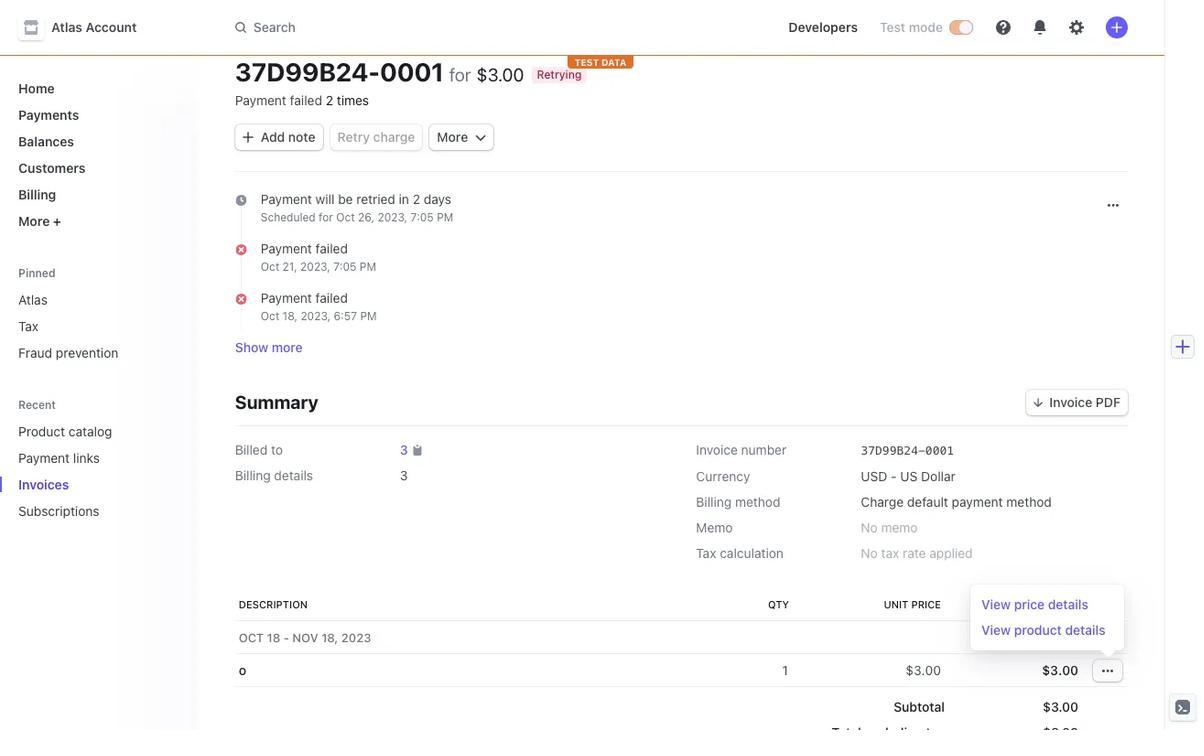 Task type: locate. For each thing, give the bounding box(es) containing it.
0 horizontal spatial 37d99b24-
[[235, 57, 380, 87]]

1 horizontal spatial 18,
[[321, 631, 338, 646]]

invoices up subscriptions
[[18, 477, 69, 492]]

1 horizontal spatial 37d99b24-
[[861, 444, 925, 458]]

subtotal
[[894, 700, 945, 715]]

1 vertical spatial atlas
[[18, 292, 48, 308]]

7:05 down days
[[411, 211, 434, 224]]

more left + on the left top of the page
[[18, 213, 50, 229]]

1 vertical spatial billing
[[235, 468, 271, 484]]

developers link
[[781, 13, 865, 42]]

1 vertical spatial for
[[319, 211, 333, 224]]

2023, right the 21,
[[300, 260, 330, 274]]

Search search field
[[224, 11, 740, 44]]

details inside view price details button
[[1048, 597, 1088, 612]]

details up view product details button
[[1048, 597, 1088, 612]]

payment inside payment failed oct 18, 2023, 6:57 pm
[[261, 290, 312, 306]]

mode
[[909, 19, 943, 35]]

2 view from the top
[[981, 622, 1011, 638]]

0001 up dollar
[[925, 444, 954, 458]]

recent element
[[0, 417, 198, 526]]

tax link
[[11, 311, 184, 341]]

0 horizontal spatial method
[[735, 495, 780, 510]]

method right payment
[[1006, 495, 1052, 510]]

atlas inside pinned element
[[18, 292, 48, 308]]

1 vertical spatial details
[[1048, 597, 1088, 612]]

failed up 6:57
[[315, 290, 348, 306]]

billing
[[18, 187, 56, 202], [235, 468, 271, 484], [696, 495, 732, 510]]

tax down memo
[[696, 546, 716, 562]]

1 horizontal spatial -
[[891, 469, 897, 485]]

billing method
[[696, 495, 780, 510]]

0 vertical spatial billing
[[18, 187, 56, 202]]

0 vertical spatial pm
[[437, 211, 453, 224]]

7:05 up payment failed oct 18, 2023, 6:57 pm
[[333, 260, 356, 274]]

0 vertical spatial atlas
[[51, 19, 82, 35]]

18, right nov
[[321, 631, 338, 646]]

1 horizontal spatial invoices
[[235, 33, 286, 49]]

details down amount
[[1065, 622, 1106, 638]]

invoice for invoice pdf
[[1049, 395, 1092, 410]]

2 vertical spatial 2023,
[[301, 309, 331, 323]]

more right charge
[[437, 129, 468, 145]]

payment down the 21,
[[261, 290, 312, 306]]

view price details
[[981, 597, 1088, 612]]

billing link
[[11, 179, 184, 210]]

view up view product details on the bottom of page
[[981, 597, 1011, 612]]

0 vertical spatial more
[[437, 129, 468, 145]]

payments
[[18, 107, 79, 123]]

failed down payment will be retried in 2 days scheduled for oct 26, 2023, 7:05 pm on the left top of the page
[[315, 241, 348, 256]]

0 horizontal spatial billing
[[18, 187, 56, 202]]

notifications image
[[1033, 20, 1047, 35]]

no down charge
[[861, 520, 878, 536]]

product
[[1014, 622, 1062, 638]]

0 horizontal spatial invoice
[[696, 443, 738, 458]]

billing inside billing link
[[18, 187, 56, 202]]

balances link
[[11, 126, 184, 157]]

no left tax
[[861, 546, 878, 562]]

2 right in
[[413, 191, 420, 207]]

add
[[261, 129, 285, 145]]

1 view from the top
[[981, 597, 1011, 612]]

failed up note
[[290, 92, 322, 108]]

- right 18
[[284, 631, 289, 646]]

payment up scheduled on the left of page
[[261, 191, 312, 207]]

recent navigation links element
[[0, 390, 198, 526]]

18, up 'more' on the top left
[[283, 309, 298, 323]]

1 vertical spatial tax
[[696, 546, 716, 562]]

- left us
[[891, 469, 897, 485]]

billing up more +
[[18, 187, 56, 202]]

payment for payment will be retried in 2 days scheduled for oct 26, 2023, 7:05 pm
[[261, 191, 312, 207]]

view left product
[[981, 622, 1011, 638]]

payment down product on the left of the page
[[18, 450, 70, 466]]

1 vertical spatial -
[[284, 631, 289, 646]]

1 vertical spatial no
[[861, 546, 878, 562]]

method down currency
[[735, 495, 780, 510]]

billing down billed
[[235, 468, 271, 484]]

price up product
[[1014, 597, 1045, 612]]

1 vertical spatial 2
[[413, 191, 420, 207]]

37d99b24-
[[235, 57, 380, 87], [861, 444, 925, 458]]

0 vertical spatial invoice
[[1049, 395, 1092, 410]]

2023, for payment failed oct 18, 2023, 6:57 pm
[[301, 309, 331, 323]]

$3.00
[[477, 64, 524, 85], [906, 663, 941, 679], [1042, 663, 1078, 679], [1043, 700, 1078, 715]]

0 horizontal spatial -
[[284, 631, 289, 646]]

invoices link down "links"
[[11, 470, 158, 500]]

0001 up charge
[[380, 57, 444, 87]]

0 horizontal spatial for
[[319, 211, 333, 224]]

0 vertical spatial failed
[[290, 92, 322, 108]]

oct down the be
[[336, 211, 355, 224]]

1 vertical spatial invoice
[[696, 443, 738, 458]]

oct inside payment will be retried in 2 days scheduled for oct 26, 2023, 7:05 pm
[[336, 211, 355, 224]]

billing details
[[235, 468, 313, 484]]

0 horizontal spatial 2
[[326, 92, 333, 108]]

no
[[861, 520, 878, 536], [861, 546, 878, 562]]

invoice up currency
[[696, 443, 738, 458]]

pinned element
[[11, 285, 184, 368]]

1 vertical spatial view
[[981, 622, 1011, 638]]

0 vertical spatial no
[[861, 520, 878, 536]]

2023, down in
[[378, 211, 408, 224]]

37d99b24- up the usd - us dollar
[[861, 444, 925, 458]]

37d99b24- up payment failed 2 times
[[235, 57, 380, 87]]

6:57
[[334, 309, 357, 323]]

1 horizontal spatial invoice
[[1049, 395, 1092, 410]]

rate
[[903, 546, 926, 562]]

1 horizontal spatial 7:05
[[411, 211, 434, 224]]

payment inside recent element
[[18, 450, 70, 466]]

2023, inside payment failed oct 18, 2023, 6:57 pm
[[301, 309, 331, 323]]

1 horizontal spatial method
[[1006, 495, 1052, 510]]

view
[[981, 597, 1011, 612], [981, 622, 1011, 638]]

days
[[424, 191, 451, 207]]

tax inside pinned element
[[18, 319, 39, 334]]

2023, inside payment will be retried in 2 days scheduled for oct 26, 2023, 7:05 pm
[[378, 211, 408, 224]]

0 vertical spatial 2023,
[[378, 211, 408, 224]]

invoice
[[1049, 395, 1092, 410], [696, 443, 738, 458]]

tax calculation
[[696, 546, 784, 562]]

0 vertical spatial for
[[449, 64, 471, 85]]

0 horizontal spatial invoices
[[18, 477, 69, 492]]

prevention
[[56, 345, 118, 361]]

test mode
[[880, 19, 943, 35]]

failed for times
[[290, 92, 322, 108]]

2023, inside 'payment failed oct 21, 2023, 7:05 pm'
[[300, 260, 330, 274]]

oct up show more
[[261, 309, 279, 323]]

2 horizontal spatial billing
[[696, 495, 732, 510]]

1 vertical spatial pm
[[360, 260, 376, 274]]

more
[[437, 129, 468, 145], [18, 213, 50, 229]]

payment failed oct 21, 2023, 7:05 pm
[[261, 241, 376, 274]]

$3.00 inside 37d99b24-0001 for $3.00
[[477, 64, 524, 85]]

0001
[[380, 57, 444, 87], [925, 444, 954, 458]]

failed for 21,
[[315, 241, 348, 256]]

more inside core navigation links element
[[18, 213, 50, 229]]

note
[[288, 129, 315, 145]]

3
[[400, 443, 408, 458], [400, 468, 408, 484]]

1 horizontal spatial more
[[437, 129, 468, 145]]

0 horizontal spatial tax
[[18, 319, 39, 334]]

0 vertical spatial 0001
[[380, 57, 444, 87]]

pm inside 'payment failed oct 21, 2023, 7:05 pm'
[[360, 260, 376, 274]]

pm inside payment failed oct 18, 2023, 6:57 pm
[[360, 309, 377, 323]]

2 vertical spatial failed
[[315, 290, 348, 306]]

payment inside payment will be retried in 2 days scheduled for oct 26, 2023, 7:05 pm
[[261, 191, 312, 207]]

fraud prevention link
[[11, 338, 184, 368]]

payment for payment failed 2 times
[[235, 92, 286, 108]]

payment up add
[[235, 92, 286, 108]]

1 vertical spatial failed
[[315, 241, 348, 256]]

billing up memo
[[696, 495, 732, 510]]

1 horizontal spatial 0001
[[925, 444, 954, 458]]

scheduled
[[261, 211, 316, 224]]

add note
[[261, 129, 315, 145]]

atlas
[[51, 19, 82, 35], [18, 292, 48, 308]]

atlas down pinned at the left top of the page
[[18, 292, 48, 308]]

1 horizontal spatial tax
[[696, 546, 716, 562]]

3 link
[[400, 442, 408, 460]]

retry charge button
[[330, 124, 422, 150]]

0 vertical spatial 3
[[400, 443, 408, 458]]

2023, left 6:57
[[301, 309, 331, 323]]

2 vertical spatial pm
[[360, 309, 377, 323]]

payment inside 'payment failed oct 21, 2023, 7:05 pm'
[[261, 241, 312, 256]]

1 vertical spatial more
[[18, 213, 50, 229]]

1 vertical spatial 3
[[400, 468, 408, 484]]

us
[[900, 469, 918, 485]]

1 horizontal spatial for
[[449, 64, 471, 85]]

1 horizontal spatial billing
[[235, 468, 271, 484]]

failed for 18,
[[315, 290, 348, 306]]

1 vertical spatial invoices link
[[11, 470, 158, 500]]

billing for billing
[[18, 187, 56, 202]]

unit price
[[884, 599, 941, 611]]

invoices
[[235, 33, 286, 49], [18, 477, 69, 492]]

+
[[53, 213, 61, 229]]

pm down 26,
[[360, 260, 376, 274]]

payment
[[235, 92, 286, 108], [261, 191, 312, 207], [261, 241, 312, 256], [261, 290, 312, 306], [18, 450, 70, 466]]

0 vertical spatial 18,
[[283, 309, 298, 323]]

payment for payment failed oct 21, 2023, 7:05 pm
[[261, 241, 312, 256]]

37d99b24-0001
[[861, 444, 954, 458]]

more inside more 'popup button'
[[437, 129, 468, 145]]

invoices link up payment failed 2 times
[[235, 33, 286, 49]]

view price details button
[[974, 592, 1120, 618]]

0 vertical spatial invoices link
[[235, 33, 286, 49]]

price right 'unit' at the right bottom
[[911, 599, 941, 611]]

for down search text field
[[449, 64, 471, 85]]

0 horizontal spatial price
[[911, 599, 941, 611]]

1 vertical spatial 7:05
[[333, 260, 356, 274]]

balances
[[18, 134, 74, 149]]

2 left "times" in the top left of the page
[[326, 92, 333, 108]]

details down to
[[274, 468, 313, 484]]

37d99b24-0001 for $3.00
[[235, 57, 524, 87]]

settings image
[[1069, 20, 1084, 35]]

7:05
[[411, 211, 434, 224], [333, 260, 356, 274]]

failed inside payment failed oct 18, 2023, 6:57 pm
[[315, 290, 348, 306]]

0 vertical spatial view
[[981, 597, 1011, 612]]

currency
[[696, 469, 750, 485]]

view product details
[[981, 622, 1106, 638]]

payment
[[952, 495, 1003, 510]]

search
[[253, 19, 296, 35]]

0 vertical spatial 7:05
[[411, 211, 434, 224]]

0001 for 37d99b24-0001 for $3.00
[[380, 57, 444, 87]]

charge
[[373, 129, 415, 145]]

pm right 6:57
[[360, 309, 377, 323]]

payment up the 21,
[[261, 241, 312, 256]]

test
[[880, 19, 905, 35]]

retried
[[356, 191, 395, 207]]

Search text field
[[224, 11, 740, 44]]

price inside view price details button
[[1014, 597, 1045, 612]]

retry
[[337, 129, 370, 145]]

1 horizontal spatial atlas
[[51, 19, 82, 35]]

0 horizontal spatial 18,
[[283, 309, 298, 323]]

developers
[[788, 19, 858, 35]]

catalog
[[69, 424, 112, 439]]

1
[[781, 663, 789, 679]]

for down will
[[319, 211, 333, 224]]

1 vertical spatial invoices
[[18, 477, 69, 492]]

invoice left pdf
[[1049, 395, 1092, 410]]

failed inside 'payment failed oct 21, 2023, 7:05 pm'
[[315, 241, 348, 256]]

2 no from the top
[[861, 546, 878, 562]]

customers link
[[11, 153, 184, 183]]

2 vertical spatial billing
[[696, 495, 732, 510]]

pm down days
[[437, 211, 453, 224]]

1 vertical spatial 2023,
[[300, 260, 330, 274]]

18, inside payment failed oct 18, 2023, 6:57 pm
[[283, 309, 298, 323]]

home
[[18, 81, 55, 96]]

in_1o2dt3kosr4qlyxvp6ut5nmg
[[931, 36, 1109, 49]]

invoice inside button
[[1049, 395, 1092, 410]]

more
[[272, 340, 303, 355]]

for inside 37d99b24-0001 for $3.00
[[449, 64, 471, 85]]

svg image
[[242, 132, 253, 143], [475, 132, 486, 143], [1108, 200, 1119, 211], [1102, 666, 1113, 677]]

0 horizontal spatial 7:05
[[333, 260, 356, 274]]

7:05 inside payment will be retried in 2 days scheduled for oct 26, 2023, 7:05 pm
[[411, 211, 434, 224]]

tax up the fraud
[[18, 319, 39, 334]]

0 horizontal spatial atlas
[[18, 292, 48, 308]]

pdf
[[1096, 395, 1120, 410]]

show more button
[[235, 339, 303, 357]]

1 vertical spatial 0001
[[925, 444, 954, 458]]

oct left the 21,
[[261, 260, 279, 274]]

oct
[[336, 211, 355, 224], [261, 260, 279, 274], [261, 309, 279, 323], [239, 631, 264, 646]]

0 vertical spatial 37d99b24-
[[235, 57, 380, 87]]

1 no from the top
[[861, 520, 878, 536]]

atlas left account
[[51, 19, 82, 35]]

7:05 inside 'payment failed oct 21, 2023, 7:05 pm'
[[333, 260, 356, 274]]

details inside view product details button
[[1065, 622, 1106, 638]]

1 horizontal spatial price
[[1014, 597, 1045, 612]]

1 vertical spatial 37d99b24-
[[861, 444, 925, 458]]

oct inside payment failed oct 18, 2023, 6:57 pm
[[261, 309, 279, 323]]

for inside payment will be retried in 2 days scheduled for oct 26, 2023, 7:05 pm
[[319, 211, 333, 224]]

home link
[[11, 73, 184, 103]]

2 inside payment will be retried in 2 days scheduled for oct 26, 2023, 7:05 pm
[[413, 191, 420, 207]]

amount
[[1033, 599, 1078, 611]]

oct inside 'payment failed oct 21, 2023, 7:05 pm'
[[261, 260, 279, 274]]

0 horizontal spatial more
[[18, 213, 50, 229]]

2 vertical spatial details
[[1065, 622, 1106, 638]]

0 horizontal spatial 0001
[[380, 57, 444, 87]]

tax
[[18, 319, 39, 334], [696, 546, 716, 562]]

atlas inside button
[[51, 19, 82, 35]]

failed
[[290, 92, 322, 108], [315, 241, 348, 256], [315, 290, 348, 306]]

invoices up payment failed 2 times
[[235, 33, 286, 49]]

view for view product details
[[981, 622, 1011, 638]]

billing for billing details
[[235, 468, 271, 484]]

dollar
[[921, 469, 956, 485]]

price
[[1014, 597, 1045, 612], [911, 599, 941, 611]]

0 vertical spatial tax
[[18, 319, 39, 334]]

1 horizontal spatial 2
[[413, 191, 420, 207]]



Task type: vqa. For each thing, say whether or not it's contained in the screenshot.


Task type: describe. For each thing, give the bounding box(es) containing it.
no for no tax rate applied
[[861, 546, 878, 562]]

37d99b24- for 37d99b24-0001 for $3.00
[[235, 57, 380, 87]]

test data
[[575, 57, 626, 68]]

26,
[[358, 211, 374, 224]]

details for view price details
[[1048, 597, 1088, 612]]

billing for billing method
[[696, 495, 732, 510]]

description
[[239, 599, 308, 611]]

1 3 from the top
[[400, 443, 408, 458]]

payment failed 2 times
[[235, 92, 369, 108]]

view product details button
[[974, 618, 1120, 644]]

more button
[[430, 124, 494, 150]]

2023, for payment failed oct 21, 2023, 7:05 pm
[[300, 260, 330, 274]]

retrying
[[537, 68, 582, 81]]

no tax rate applied
[[861, 546, 973, 562]]

charge
[[861, 495, 904, 510]]

oct 18 - nov 18, 2023
[[239, 631, 371, 646]]

number
[[741, 443, 787, 458]]

nov
[[292, 631, 318, 646]]

summary
[[235, 392, 318, 413]]

applied
[[929, 546, 973, 562]]

be
[[338, 191, 353, 207]]

37d99b24- for 37d99b24-0001
[[861, 444, 925, 458]]

0001 for 37d99b24-0001
[[925, 444, 954, 458]]

times
[[337, 92, 369, 108]]

2023
[[341, 631, 371, 646]]

show
[[235, 340, 268, 355]]

atlas for atlas account
[[51, 19, 82, 35]]

atlas for atlas
[[18, 292, 48, 308]]

core navigation links element
[[11, 73, 184, 236]]

2 method from the left
[[1006, 495, 1052, 510]]

show more
[[235, 340, 303, 355]]

retry charge
[[337, 129, 415, 145]]

18
[[267, 631, 280, 646]]

0 vertical spatial -
[[891, 469, 897, 485]]

unit
[[884, 599, 908, 611]]

invoice pdf button
[[1027, 390, 1128, 416]]

21,
[[283, 260, 297, 274]]

details for view product details
[[1065, 622, 1106, 638]]

product catalog
[[18, 424, 112, 439]]

svg image inside more 'popup button'
[[475, 132, 486, 143]]

subscriptions link
[[11, 496, 158, 526]]

payment will be retried in 2 days scheduled for oct 26, 2023, 7:05 pm
[[261, 191, 453, 224]]

recent
[[18, 398, 56, 412]]

default
[[907, 495, 948, 510]]

svg image inside add note button
[[242, 132, 253, 143]]

invoices inside recent element
[[18, 477, 69, 492]]

0 vertical spatial invoices
[[235, 33, 286, 49]]

memo
[[881, 520, 918, 536]]

payment for payment links
[[18, 450, 70, 466]]

will
[[315, 191, 335, 207]]

no memo
[[861, 520, 918, 536]]

billed
[[235, 443, 268, 458]]

pm for payment failed oct 21, 2023, 7:05 pm
[[360, 260, 376, 274]]

customers
[[18, 160, 86, 176]]

more for more
[[437, 129, 468, 145]]

product
[[18, 424, 65, 439]]

pinned
[[18, 266, 55, 280]]

atlas account
[[51, 19, 137, 35]]

fraud prevention
[[18, 345, 118, 361]]

to
[[271, 443, 283, 458]]

0 vertical spatial 2
[[326, 92, 333, 108]]

price for view
[[1014, 597, 1045, 612]]

usd - us dollar
[[861, 469, 956, 485]]

pinned navigation links element
[[11, 258, 187, 368]]

2 3 from the top
[[400, 468, 408, 484]]

tax for tax
[[18, 319, 39, 334]]

1 horizontal spatial invoices link
[[235, 33, 286, 49]]

1 method from the left
[[735, 495, 780, 510]]

0 vertical spatial details
[[274, 468, 313, 484]]

pm inside payment will be retried in 2 days scheduled for oct 26, 2023, 7:05 pm
[[437, 211, 453, 224]]

atlas link
[[11, 285, 184, 315]]

pm for payment failed oct 18, 2023, 6:57 pm
[[360, 309, 377, 323]]

product catalog link
[[11, 417, 158, 447]]

o
[[239, 663, 246, 679]]

tax
[[881, 546, 899, 562]]

more +
[[18, 213, 61, 229]]

oct left 18
[[239, 631, 264, 646]]

price for unit
[[911, 599, 941, 611]]

payment links
[[18, 450, 100, 466]]

in_1o2dt3kosr4qlyxvp6ut5nmg button
[[931, 32, 1124, 50]]

invoice number
[[696, 443, 787, 458]]

help image
[[996, 20, 1011, 35]]

invoice pdf
[[1049, 395, 1120, 410]]

in
[[399, 191, 409, 207]]

test
[[575, 57, 599, 68]]

payment for payment failed oct 18, 2023, 6:57 pm
[[261, 290, 312, 306]]

view for view price details
[[981, 597, 1011, 612]]

fraud
[[18, 345, 52, 361]]

tax for tax calculation
[[696, 546, 716, 562]]

add note button
[[235, 124, 323, 150]]

0 horizontal spatial invoices link
[[11, 470, 158, 500]]

qty
[[768, 599, 789, 611]]

payments link
[[11, 100, 184, 130]]

more for more +
[[18, 213, 50, 229]]

usd
[[861, 469, 887, 485]]

no for no memo
[[861, 520, 878, 536]]

1 vertical spatial 18,
[[321, 631, 338, 646]]

invoice for invoice number
[[696, 443, 738, 458]]

payment links link
[[11, 443, 158, 473]]

calculation
[[720, 546, 784, 562]]

atlas account button
[[18, 15, 155, 40]]



